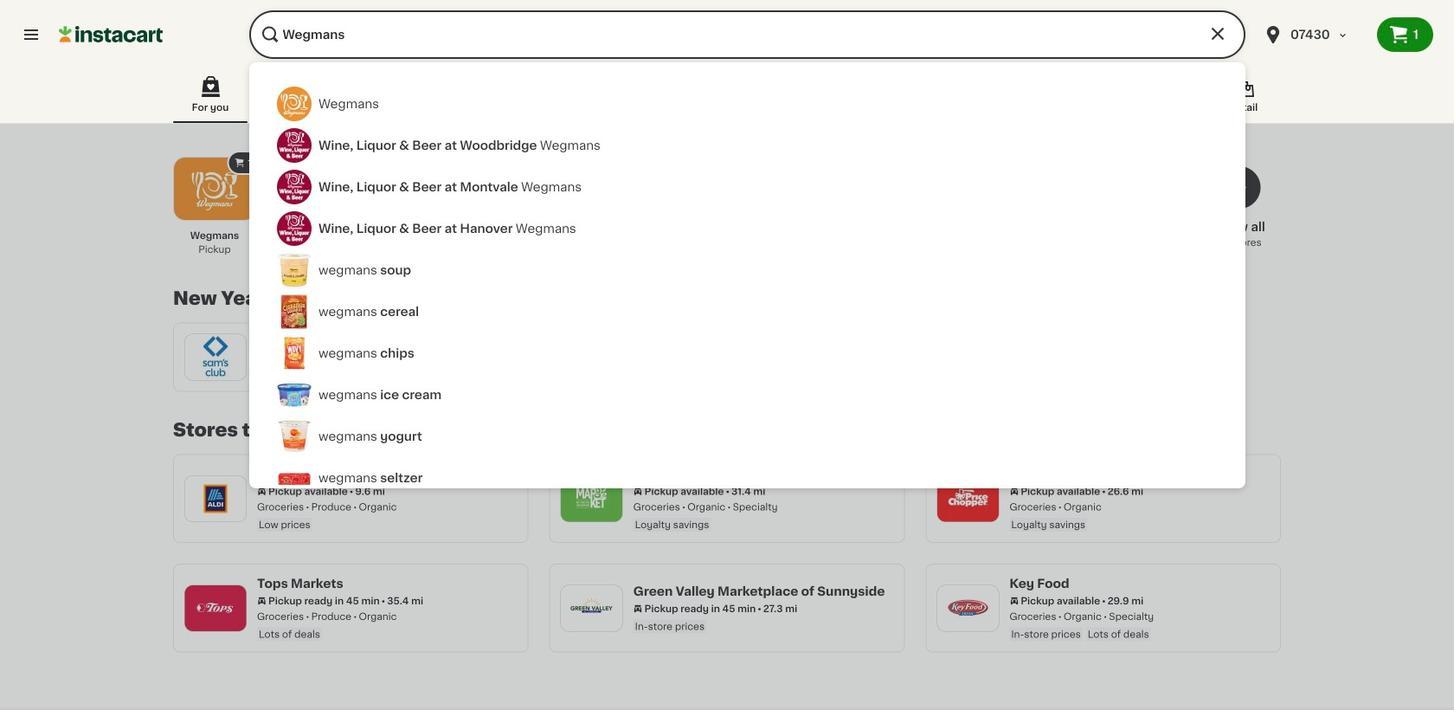 Task type: describe. For each thing, give the bounding box(es) containing it.
none search field inside search products, stores, and recipes element
[[249, 10, 1246, 59]]

shop categories tab list
[[173, 73, 1281, 123]]

search list box
[[263, 83, 1232, 506]]



Task type: locate. For each thing, give the bounding box(es) containing it.
instacart image
[[59, 24, 163, 45]]

tab panel
[[165, 151, 1290, 652]]

search products, stores, and recipes element
[[0, 10, 1455, 710]]

Search field
[[249, 10, 1246, 59]]

None search field
[[249, 10, 1246, 59]]



Task type: vqa. For each thing, say whether or not it's contained in the screenshot.
search field inside the Search products, stores, and recipes element
yes



